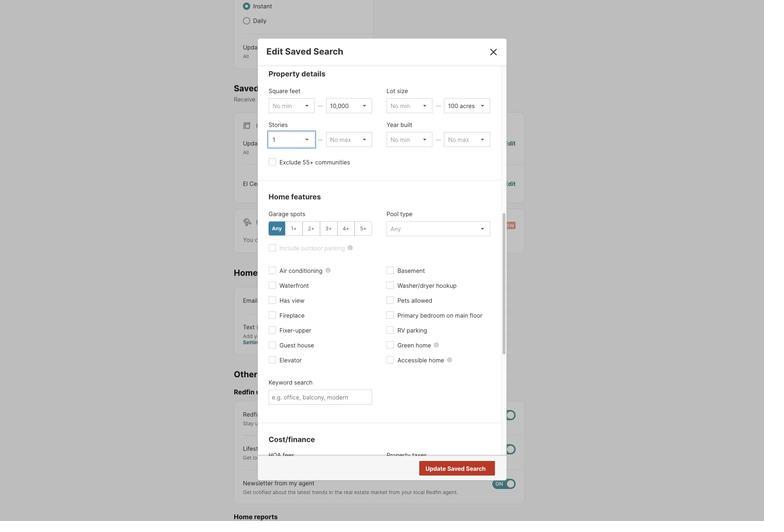 Task type: locate. For each thing, give the bounding box(es) containing it.
update types all down daily
[[243, 44, 280, 59]]

1 horizontal spatial the
[[335, 489, 343, 495]]

saved up 'receive'
[[234, 83, 259, 93]]

0 horizontal spatial no
[[449, 180, 456, 187]]

0 horizontal spatial local
[[253, 455, 264, 461]]

no inside no results button
[[457, 465, 465, 473]]

0 vertical spatial no
[[449, 180, 456, 187]]

0 horizontal spatial property
[[269, 70, 300, 78]]

1 for from the top
[[256, 122, 268, 130]]

2 horizontal spatial on
[[447, 312, 454, 319]]

searches up notifications
[[261, 83, 300, 93]]

pool type
[[387, 210, 413, 218]]

0 horizontal spatial the
[[288, 489, 296, 495]]

types down daily
[[265, 44, 280, 51]]

2 vertical spatial on
[[281, 420, 287, 427]]

all down daily option
[[243, 53, 249, 59]]

update saved search
[[426, 465, 486, 472]]

for
[[376, 236, 384, 243]]

text (sms)
[[243, 323, 274, 331]]

can
[[255, 236, 265, 243]]

keyword search
[[269, 379, 313, 386]]

redfin updates
[[234, 389, 283, 396]]

0 horizontal spatial parking
[[325, 245, 345, 252]]

update types all
[[243, 44, 280, 59], [243, 140, 280, 156]]

home for home tours
[[234, 268, 258, 278]]

and right style on the bottom of the page
[[360, 455, 369, 461]]

1 vertical spatial no
[[457, 465, 465, 473]]

home right the accessible
[[429, 357, 445, 364]]

redfin up stay
[[243, 411, 261, 418]]

search for update saved search
[[466, 465, 486, 472]]

for rent
[[256, 219, 285, 226]]

pets
[[398, 297, 410, 304]]

for left sale
[[256, 122, 268, 130]]

2 edit button from the top
[[505, 179, 516, 188]]

pool
[[387, 210, 399, 218]]

redfin for redfin updates
[[234, 389, 255, 396]]

pets allowed
[[398, 297, 433, 304]]

0 horizontal spatial searches
[[261, 83, 300, 93]]

green home
[[398, 342, 432, 349]]

1 vertical spatial in
[[329, 489, 333, 495]]

on right the date
[[281, 420, 287, 427]]

0 vertical spatial edit button
[[505, 139, 516, 156]]

on for news
[[281, 420, 287, 427]]

—
[[318, 103, 323, 109], [436, 103, 441, 109], [318, 136, 323, 143], [436, 136, 441, 143]]

2 vertical spatial your
[[402, 489, 412, 495]]

local inside newsletter from my agent get notified about the latest trends in the real estate market from your local redfin agent.
[[414, 489, 425, 495]]

washer/dryer hookup
[[398, 282, 457, 289]]

newsletter
[[243, 480, 273, 487]]

None checkbox
[[493, 410, 516, 420], [493, 445, 516, 455], [493, 410, 516, 420], [493, 445, 516, 455]]

parking down while
[[325, 245, 345, 252]]

saved inside button
[[448, 465, 465, 472]]

1 edit button from the top
[[505, 139, 516, 156]]

1 vertical spatial edit
[[505, 140, 516, 147]]

test
[[270, 180, 282, 187]]

property for property taxes
[[387, 452, 411, 459]]

primary bedroom on main floor
[[398, 312, 483, 319]]

home
[[269, 193, 290, 201], [234, 268, 258, 278], [234, 513, 253, 521]]

0 vertical spatial from
[[275, 480, 288, 487]]

Instant radio
[[243, 3, 250, 10]]

agent. down update saved search
[[443, 489, 459, 495]]

reports
[[254, 513, 278, 521]]

text
[[243, 323, 255, 331]]

the
[[288, 489, 296, 495], [335, 489, 343, 495]]

your
[[338, 96, 350, 103], [254, 333, 265, 339], [402, 489, 412, 495]]

2+
[[308, 226, 315, 232]]

1 vertical spatial emails
[[260, 369, 286, 380]]

hookup
[[437, 282, 457, 289]]

your left "preferred"
[[338, 96, 350, 103]]

on right "based"
[[330, 96, 337, 103]]

1 vertical spatial for
[[256, 219, 268, 226]]

2 vertical spatial edit
[[505, 180, 516, 187]]

home left tours
[[234, 268, 258, 278]]

notifications
[[276, 96, 309, 103]]

and
[[323, 420, 332, 427], [421, 420, 430, 427], [360, 455, 369, 461]]

redfin for redfin news stay up to date on redfin's tools and features, how to buy or sell a home, and connect with an agent.
[[243, 411, 261, 418]]

built
[[401, 121, 413, 128]]

Any radio
[[269, 221, 286, 236]]

— for lot size
[[436, 103, 441, 109]]

no for no emails
[[449, 180, 456, 187]]

saved left results
[[448, 465, 465, 472]]

— for year built
[[436, 136, 441, 143]]

2 vertical spatial home
[[234, 513, 253, 521]]

any
[[272, 226, 282, 232]]

0 vertical spatial search
[[379, 96, 398, 103]]

2 for from the top
[[256, 219, 268, 226]]

search up 'e.g. office, balcony, modern' text field
[[294, 379, 313, 386]]

parking up green home
[[407, 327, 428, 334]]

lifestyle & tips get local insights, home improvement tips, style and design resources.
[[243, 445, 413, 461]]

0 horizontal spatial in
[[303, 333, 307, 339]]

in inside newsletter from my agent get notified about the latest trends in the real estate market from your local redfin agent.
[[329, 489, 333, 495]]

up
[[255, 420, 261, 427]]

2 vertical spatial update
[[426, 465, 446, 472]]

55+
[[303, 159, 314, 166]]

0 vertical spatial all
[[243, 53, 249, 59]]

or
[[384, 420, 389, 427]]

air conditioning
[[280, 267, 323, 274]]

1 vertical spatial local
[[414, 489, 425, 495]]

home for accessible home
[[429, 357, 445, 364]]

0 vertical spatial agent.
[[471, 420, 486, 427]]

on left main
[[447, 312, 454, 319]]

1 vertical spatial property
[[387, 452, 411, 459]]

an
[[464, 420, 470, 427]]

home
[[416, 342, 432, 349], [429, 357, 445, 364], [287, 455, 301, 461]]

home inside 'lifestyle & tips get local insights, home improvement tips, style and design resources.'
[[287, 455, 301, 461]]

home for green home
[[416, 342, 432, 349]]

0 horizontal spatial search
[[314, 46, 344, 57]]

emails for no emails
[[458, 180, 476, 187]]

2 types from the top
[[265, 140, 280, 147]]

0 vertical spatial property
[[269, 70, 300, 78]]

from up about
[[275, 480, 288, 487]]

guest
[[280, 342, 296, 349]]

1 vertical spatial home
[[234, 268, 258, 278]]

for left rent
[[256, 219, 268, 226]]

1 horizontal spatial no
[[457, 465, 465, 473]]

and right home,
[[421, 420, 430, 427]]

0 horizontal spatial search
[[294, 379, 313, 386]]

1 vertical spatial from
[[389, 489, 400, 495]]

from right market
[[389, 489, 400, 495]]

types down for sale
[[265, 140, 280, 147]]

get down newsletter
[[243, 489, 252, 495]]

0 horizontal spatial your
[[254, 333, 265, 339]]

1 vertical spatial your
[[254, 333, 265, 339]]

list box
[[269, 98, 315, 113], [326, 98, 372, 113], [387, 98, 433, 113], [445, 98, 491, 113], [269, 132, 315, 147], [326, 132, 372, 147], [387, 132, 433, 147], [445, 132, 491, 147], [387, 221, 491, 236]]

other emails
[[234, 369, 286, 380]]

property taxes
[[387, 452, 427, 459]]

improvement
[[302, 455, 334, 461]]

lot size
[[387, 87, 408, 95]]

0 horizontal spatial and
[[323, 420, 332, 427]]

0 vertical spatial get
[[243, 455, 252, 461]]

primary
[[398, 312, 419, 319]]

1 vertical spatial types
[[265, 140, 280, 147]]

edit button for update types
[[505, 139, 516, 156]]

agent. inside newsletter from my agent get notified about the latest trends in the real estate market from your local redfin agent.
[[443, 489, 459, 495]]

redfin
[[234, 389, 255, 396], [243, 411, 261, 418], [426, 489, 442, 495]]

in right trends
[[329, 489, 333, 495]]

0 horizontal spatial to
[[263, 420, 268, 427]]

and right tools
[[323, 420, 332, 427]]

communities
[[316, 159, 350, 166]]

estate
[[355, 489, 370, 495]]

None checkbox
[[493, 479, 516, 489]]

conditioning
[[289, 267, 323, 274]]

1 vertical spatial update types all
[[243, 140, 280, 156]]

1 get from the top
[[243, 455, 252, 461]]

features,
[[333, 420, 354, 427]]

local
[[253, 455, 264, 461], [414, 489, 425, 495]]

home for home reports
[[234, 513, 253, 521]]

edit saved search
[[267, 46, 344, 57]]

2 horizontal spatial your
[[402, 489, 412, 495]]

5+ radio
[[355, 221, 372, 236]]

1 vertical spatial search
[[294, 379, 313, 386]]

0 vertical spatial on
[[330, 96, 337, 103]]

0 vertical spatial types
[[265, 44, 280, 51]]

other
[[234, 369, 258, 380]]

the left real
[[335, 489, 343, 495]]

e.g. office, balcony, modern text field
[[272, 394, 369, 401]]

option group containing any
[[269, 221, 372, 236]]

property right design
[[387, 452, 411, 459]]

update down taxes
[[426, 465, 446, 472]]

1 vertical spatial home
[[429, 357, 445, 364]]

redfin down update saved search
[[426, 489, 442, 495]]

include
[[280, 245, 300, 252]]

0 horizontal spatial agent.
[[443, 489, 459, 495]]

1 vertical spatial searches
[[304, 236, 330, 243]]

resources.
[[388, 455, 413, 461]]

el cerrito test 1
[[243, 180, 286, 187]]

1 vertical spatial agent.
[[443, 489, 459, 495]]

has view
[[280, 297, 305, 304]]

your inside newsletter from my agent get notified about the latest trends in the real estate market from your local redfin agent.
[[402, 489, 412, 495]]

search inside button
[[466, 465, 486, 472]]

redfin inside redfin news stay up to date on redfin's tools and features, how to buy or sell a home, and connect with an agent.
[[243, 411, 261, 418]]

1 vertical spatial get
[[243, 489, 252, 495]]

2 get from the top
[[243, 489, 252, 495]]

0 horizontal spatial emails
[[260, 369, 286, 380]]

home down test at the top left of page
[[269, 193, 290, 201]]

elevator
[[280, 357, 302, 364]]

1 horizontal spatial local
[[414, 489, 425, 495]]

all
[[243, 53, 249, 59], [243, 149, 249, 156]]

1 horizontal spatial in
[[329, 489, 333, 495]]

feet
[[290, 87, 301, 95]]

(sms)
[[257, 323, 274, 331]]

0 vertical spatial home
[[416, 342, 432, 349]]

to left the buy
[[367, 420, 372, 427]]

0 vertical spatial update types all
[[243, 44, 280, 59]]

0 vertical spatial your
[[338, 96, 350, 103]]

update types all down for sale
[[243, 140, 280, 156]]

email
[[243, 297, 258, 304]]

redfin down other
[[234, 389, 255, 396]]

1 vertical spatial all
[[243, 149, 249, 156]]

4+
[[343, 226, 350, 232]]

property up the square feet
[[269, 70, 300, 78]]

1 horizontal spatial emails
[[458, 180, 476, 187]]

1 vertical spatial update
[[243, 140, 263, 147]]

home right insights,
[[287, 455, 301, 461]]

— for stories
[[318, 136, 323, 143]]

0 vertical spatial emails
[[458, 180, 476, 187]]

1 vertical spatial search
[[466, 465, 486, 472]]

searches up include outdoor parking
[[304, 236, 330, 243]]

search inside dialog
[[294, 379, 313, 386]]

— for square feet
[[318, 103, 323, 109]]

property for property details
[[269, 70, 300, 78]]

in
[[303, 333, 307, 339], [329, 489, 333, 495]]

connect
[[431, 420, 451, 427]]

the down my
[[288, 489, 296, 495]]

design
[[370, 455, 386, 461]]

option group
[[269, 221, 372, 236]]

on inside saved searches receive timely notifications based on your preferred search filters.
[[330, 96, 337, 103]]

1 the from the left
[[288, 489, 296, 495]]

update down for sale
[[243, 140, 263, 147]]

in up house on the bottom left of page
[[303, 333, 307, 339]]

home up accessible home
[[416, 342, 432, 349]]

1 vertical spatial parking
[[407, 327, 428, 334]]

get down lifestyle
[[243, 455, 252, 461]]

0 vertical spatial edit
[[267, 46, 283, 57]]

home inside edit saved search dialog
[[269, 193, 290, 201]]

your inside saved searches receive timely notifications based on your preferred search filters.
[[338, 96, 350, 103]]

real
[[344, 489, 353, 495]]

1 vertical spatial edit button
[[505, 179, 516, 188]]

on inside redfin news stay up to date on redfin's tools and features, how to buy or sell a home, and connect with an agent.
[[281, 420, 287, 427]]

to right up
[[263, 420, 268, 427]]

your right market
[[402, 489, 412, 495]]

guest house
[[280, 342, 314, 349]]

include outdoor parking
[[280, 245, 345, 252]]

property
[[269, 70, 300, 78], [387, 452, 411, 459]]

0 vertical spatial for
[[256, 122, 268, 130]]

0 horizontal spatial on
[[281, 420, 287, 427]]

all up el
[[243, 149, 249, 156]]

1 horizontal spatial search
[[379, 96, 398, 103]]

0 vertical spatial home
[[269, 193, 290, 201]]

2 update types all from the top
[[243, 140, 280, 156]]

1 horizontal spatial search
[[466, 465, 486, 472]]

hoa
[[269, 452, 281, 459]]

search
[[314, 46, 344, 57], [466, 465, 486, 472]]

2+ radio
[[303, 221, 320, 236]]

1 types from the top
[[265, 44, 280, 51]]

2 vertical spatial redfin
[[426, 489, 442, 495]]

1 vertical spatial on
[[447, 312, 454, 319]]

1 horizontal spatial searches
[[304, 236, 330, 243]]

0 vertical spatial local
[[253, 455, 264, 461]]

and inside 'lifestyle & tips get local insights, home improvement tips, style and design resources.'
[[360, 455, 369, 461]]

1 horizontal spatial agent.
[[471, 420, 486, 427]]

update down daily option
[[243, 44, 263, 51]]

home left reports
[[234, 513, 253, 521]]

year
[[387, 121, 399, 128]]

search down lot
[[379, 96, 398, 103]]

your up settings at the bottom of the page
[[254, 333, 265, 339]]

newsletter from my agent get notified about the latest trends in the real estate market from your local redfin agent.
[[243, 480, 459, 495]]

0 vertical spatial searches
[[261, 83, 300, 93]]

1 vertical spatial redfin
[[243, 411, 261, 418]]

1 all from the top
[[243, 53, 249, 59]]

0 vertical spatial redfin
[[234, 389, 255, 396]]

saved inside saved searches receive timely notifications based on your preferred search filters.
[[234, 83, 259, 93]]

1 horizontal spatial property
[[387, 452, 411, 459]]

home,
[[404, 420, 419, 427]]

1 horizontal spatial to
[[367, 420, 372, 427]]

0 vertical spatial parking
[[325, 245, 345, 252]]

garage
[[269, 210, 289, 218]]

agent. right "an"
[[471, 420, 486, 427]]

2 vertical spatial home
[[287, 455, 301, 461]]

1 update types all from the top
[[243, 44, 280, 59]]

2 the from the left
[[335, 489, 343, 495]]

1 horizontal spatial and
[[360, 455, 369, 461]]

0 vertical spatial search
[[314, 46, 344, 57]]

1 horizontal spatial your
[[338, 96, 350, 103]]

1 horizontal spatial on
[[330, 96, 337, 103]]

to
[[263, 420, 268, 427], [367, 420, 372, 427]]



Task type: vqa. For each thing, say whether or not it's contained in the screenshot.
Cost/finance
yes



Task type: describe. For each thing, give the bounding box(es) containing it.
a
[[400, 420, 403, 427]]

home features
[[269, 193, 321, 201]]

redfin's
[[289, 420, 308, 427]]

my
[[289, 480, 297, 487]]

update inside update saved search button
[[426, 465, 446, 472]]

.
[[404, 236, 406, 243]]

1 to from the left
[[263, 420, 268, 427]]

rv
[[398, 327, 406, 334]]

cerrito
[[250, 180, 269, 187]]

property details
[[269, 70, 326, 78]]

waterfront
[[280, 282, 309, 289]]

search inside saved searches receive timely notifications based on your preferred search filters.
[[379, 96, 398, 103]]

has
[[280, 297, 290, 304]]

outdoor
[[301, 245, 323, 252]]

receive
[[234, 96, 256, 103]]

size
[[398, 87, 408, 95]]

get inside newsletter from my agent get notified about the latest trends in the real estate market from your local redfin agent.
[[243, 489, 252, 495]]

upper
[[296, 327, 312, 334]]

add
[[243, 333, 253, 339]]

daily
[[253, 17, 267, 24]]

edit for no emails
[[505, 180, 516, 187]]

for for for sale
[[256, 122, 268, 130]]

tools
[[309, 420, 321, 427]]

with
[[452, 420, 462, 427]]

home reports
[[234, 513, 278, 521]]

taxes
[[413, 452, 427, 459]]

on for searches
[[330, 96, 337, 103]]

option group inside edit saved search dialog
[[269, 221, 372, 236]]

1
[[284, 180, 286, 187]]

stay
[[243, 420, 254, 427]]

hoa fees
[[269, 452, 295, 459]]

market
[[371, 489, 388, 495]]

stories
[[269, 121, 288, 128]]

fixer-
[[280, 327, 296, 334]]

news
[[262, 411, 277, 418]]

garage spots
[[269, 210, 306, 218]]

square feet
[[269, 87, 301, 95]]

5+
[[361, 226, 367, 232]]

0 vertical spatial in
[[303, 333, 307, 339]]

4+ radio
[[338, 221, 355, 236]]

edit saved search element
[[267, 46, 480, 57]]

timely
[[257, 96, 274, 103]]

results
[[466, 465, 485, 473]]

lifestyle
[[243, 445, 266, 453]]

3+
[[326, 226, 332, 232]]

edit inside dialog
[[267, 46, 283, 57]]

lot
[[387, 87, 396, 95]]

edit button for no emails
[[505, 179, 516, 188]]

local inside 'lifestyle & tips get local insights, home improvement tips, style and design resources.'
[[253, 455, 264, 461]]

1 horizontal spatial parking
[[407, 327, 428, 334]]

for sale
[[256, 122, 284, 130]]

redfin inside newsletter from my agent get notified about the latest trends in the real estate market from your local redfin agent.
[[426, 489, 442, 495]]

account
[[308, 333, 330, 339]]

tips,
[[335, 455, 345, 461]]

tours
[[260, 268, 282, 278]]

get inside 'lifestyle & tips get local insights, home improvement tips, style and design resources.'
[[243, 455, 252, 461]]

based
[[311, 96, 328, 103]]

trends
[[312, 489, 328, 495]]

no for no results
[[457, 465, 465, 473]]

no results
[[457, 465, 485, 473]]

spots
[[291, 210, 306, 218]]

1 horizontal spatial from
[[389, 489, 400, 495]]

3+ radio
[[320, 221, 338, 236]]

about
[[273, 489, 287, 495]]

house
[[298, 342, 314, 349]]

Daily radio
[[243, 17, 250, 24]]

while
[[332, 236, 346, 243]]

searching
[[348, 236, 375, 243]]

el
[[243, 180, 248, 187]]

accessible
[[398, 357, 428, 364]]

edit saved search dialog
[[258, 39, 507, 521]]

for for for rent
[[256, 219, 268, 226]]

2 horizontal spatial and
[[421, 420, 430, 427]]

1+ radio
[[286, 221, 303, 236]]

saved searches receive timely notifications based on your preferred search filters.
[[234, 83, 417, 103]]

no emails
[[449, 180, 476, 187]]

0 horizontal spatial from
[[275, 480, 288, 487]]

home tours
[[234, 268, 282, 278]]

saved up include at the top
[[286, 236, 303, 243]]

search for edit saved search
[[314, 46, 344, 57]]

agent. inside redfin news stay up to date on redfin's tools and features, how to buy or sell a home, and connect with an agent.
[[471, 420, 486, 427]]

agent
[[299, 480, 315, 487]]

no results button
[[448, 462, 494, 476]]

you
[[243, 236, 253, 243]]

emails for other emails
[[260, 369, 286, 380]]

0 vertical spatial update
[[243, 44, 263, 51]]

fees
[[283, 452, 295, 459]]

style
[[347, 455, 358, 461]]

update saved search button
[[420, 461, 495, 476]]

preferred
[[352, 96, 378, 103]]

view
[[292, 297, 305, 304]]

green
[[398, 342, 415, 349]]

2 all from the top
[[243, 149, 249, 156]]

details
[[302, 70, 326, 78]]

rentals
[[385, 236, 404, 243]]

2 to from the left
[[367, 420, 372, 427]]

sale
[[270, 122, 284, 130]]

fixer-upper
[[280, 327, 312, 334]]

insights,
[[266, 455, 286, 461]]

home for home features
[[269, 193, 290, 201]]

account settings
[[243, 333, 330, 346]]

edit for update types
[[505, 140, 516, 147]]

on inside edit saved search dialog
[[447, 312, 454, 319]]

add your phone number in
[[243, 333, 308, 339]]

filters.
[[399, 96, 417, 103]]

searches inside saved searches receive timely notifications based on your preferred search filters.
[[261, 83, 300, 93]]

accessible home
[[398, 357, 445, 364]]

features
[[291, 193, 321, 201]]

account settings link
[[243, 333, 330, 346]]

square
[[269, 87, 288, 95]]

year built
[[387, 121, 413, 128]]

saved up 'property details' on the top left
[[285, 46, 312, 57]]

date
[[269, 420, 280, 427]]

exclude 55+ communities
[[280, 159, 350, 166]]

updates
[[256, 389, 283, 396]]



